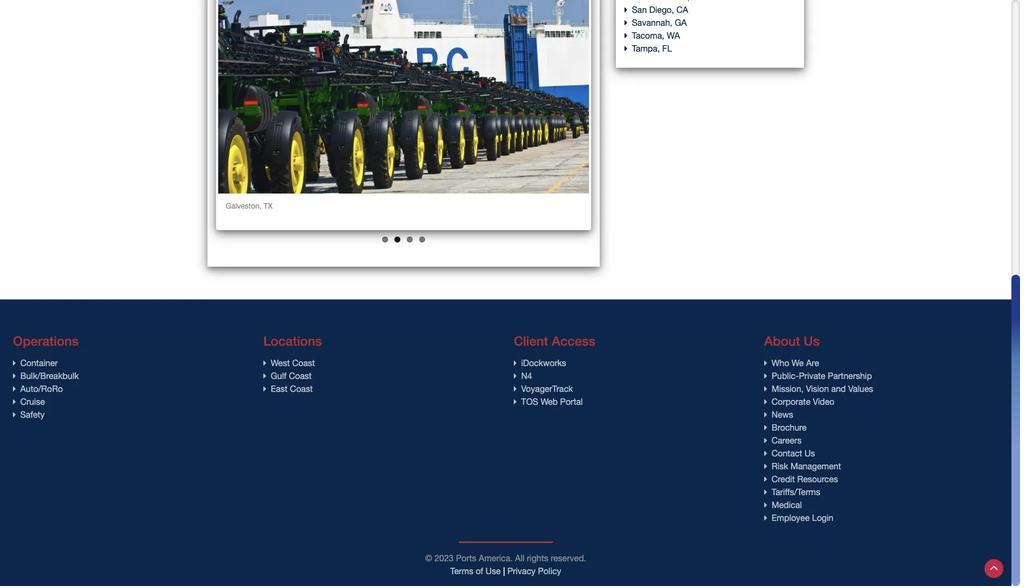 Task type: describe. For each thing, give the bounding box(es) containing it.
we
[[792, 359, 805, 368]]

corporate
[[772, 397, 811, 407]]

container
[[20, 359, 58, 368]]

voyagertrack
[[522, 384, 573, 394]]

tx
[[264, 202, 273, 210]]

client
[[514, 334, 549, 349]]

brochure
[[772, 423, 807, 433]]

caret right image for cruise
[[13, 398, 20, 406]]

private
[[800, 371, 826, 381]]

caret right image for medical
[[765, 501, 772, 510]]

terms of use link
[[451, 567, 501, 576]]

|
[[504, 567, 505, 576]]

safety
[[20, 410, 45, 420]]

caret right image for employee login
[[765, 514, 772, 523]]

mission, vision and values link
[[765, 384, 874, 394]]

idockworks link
[[514, 359, 567, 368]]

n4
[[522, 371, 533, 381]]

us for about us
[[804, 334, 820, 349]]

portal
[[561, 397, 583, 407]]

risk
[[772, 462, 789, 471]]

credit resources link
[[765, 475, 839, 484]]

san diego, ca link
[[625, 5, 689, 14]]

medical
[[772, 501, 803, 510]]

tampa,
[[632, 43, 661, 53]]

contact us
[[772, 449, 816, 459]]

east
[[271, 384, 288, 394]]

client access
[[514, 334, 596, 349]]

caret right image for n4
[[514, 372, 522, 381]]

tariffs/terms link
[[765, 488, 821, 497]]

cruise link
[[13, 397, 45, 407]]

voyagertrack link
[[514, 384, 573, 394]]

diego,
[[650, 5, 675, 14]]

container link
[[13, 359, 58, 368]]

coast for east coast
[[290, 384, 313, 394]]

who
[[772, 359, 790, 368]]

of
[[476, 567, 484, 576]]

news link
[[765, 410, 794, 420]]

caret right image for careers
[[765, 437, 772, 445]]

are
[[807, 359, 820, 368]]

use
[[486, 567, 501, 576]]

2023
[[435, 554, 454, 563]]

employee login link
[[765, 513, 834, 523]]

caret right image for corporate video
[[765, 398, 772, 406]]

east coast
[[271, 384, 313, 394]]

corporate video link
[[765, 397, 835, 407]]

caret right image for bulk/breakbulk
[[13, 372, 20, 381]]

values
[[849, 384, 874, 394]]

caret right image for mission, vision and values
[[765, 385, 772, 393]]

east coast link
[[264, 384, 313, 394]]

careers link
[[765, 436, 802, 446]]

corporate video
[[772, 397, 835, 407]]

tos web portal
[[522, 397, 583, 407]]

caret right image for contact us
[[765, 449, 772, 458]]

all
[[516, 554, 525, 563]]

caret right image for tacoma, wa
[[625, 31, 632, 40]]

policy
[[538, 567, 562, 576]]

risk management
[[772, 462, 842, 471]]

web
[[541, 397, 558, 407]]

who we are link
[[765, 359, 820, 368]]

idockworks
[[522, 359, 567, 368]]

west coast link
[[264, 359, 315, 368]]

risk management link
[[765, 462, 842, 471]]

san diego, ca
[[632, 5, 689, 14]]

careers
[[772, 436, 802, 446]]

locations
[[264, 334, 322, 349]]

cruise
[[20, 397, 45, 407]]



Task type: vqa. For each thing, say whether or not it's contained in the screenshot.
caret right icon inside MISSION, VISION AND VALUES 'link'
yes



Task type: locate. For each thing, give the bounding box(es) containing it.
caret right image inside tariffs/terms link
[[765, 488, 772, 497]]

caret right image for voyagertrack
[[514, 385, 522, 393]]

1 vertical spatial coast
[[289, 371, 312, 381]]

caret right image for brochure
[[765, 424, 772, 432]]

auto/roro
[[20, 384, 63, 394]]

caret right image inside n4 link
[[514, 372, 522, 381]]

auto/roro link
[[13, 384, 63, 394]]

tacoma, wa
[[632, 31, 681, 40]]

caret right image for tariffs/terms
[[765, 488, 772, 497]]

us for contact us
[[805, 449, 816, 459]]

public-
[[772, 371, 800, 381]]

login
[[813, 513, 834, 523]]

caret right image up savannah,
[[625, 5, 632, 14]]

employee
[[772, 513, 810, 523]]

vision
[[807, 384, 830, 394]]

terms
[[451, 567, 474, 576]]

caret right image inside voyagertrack link
[[514, 385, 522, 393]]

n4 link
[[514, 371, 533, 381]]

caret right image inside the corporate video link
[[765, 398, 772, 406]]

caret right image inside contact us link
[[765, 449, 772, 458]]

caret right image inside credit resources link
[[765, 475, 772, 484]]

caret right image up 'risk' at bottom
[[765, 449, 772, 458]]

tos
[[522, 397, 539, 407]]

caret right image for news
[[765, 411, 772, 419]]

caret right image up cruise link
[[13, 385, 20, 393]]

caret right image down n4 link
[[514, 385, 522, 393]]

galveston, tx
[[226, 202, 273, 210]]

tacoma, wa link
[[625, 31, 681, 40]]

caret right image down "tacoma,"
[[625, 44, 632, 53]]

coast for west coast
[[292, 359, 315, 368]]

mission,
[[772, 384, 804, 394]]

san
[[632, 5, 647, 14]]

© 2023 ports america. all rights reserved. terms of use | privacy policy
[[426, 554, 587, 576]]

about us
[[765, 334, 820, 349]]

caret right image inside tos web portal link
[[514, 398, 522, 406]]

caret right image down the public-
[[765, 385, 772, 393]]

privacy
[[508, 567, 536, 576]]

caret right image up credit
[[765, 462, 772, 471]]

gulf coast
[[271, 371, 312, 381]]

0 vertical spatial coast
[[292, 359, 315, 368]]

caret right image for auto/roro
[[13, 385, 20, 393]]

caret right image inside risk management link
[[765, 462, 772, 471]]

caret right image up the gulf
[[264, 359, 271, 368]]

caret right image down the gulf
[[264, 385, 271, 393]]

public-private partnership
[[772, 371, 873, 381]]

who we are
[[772, 359, 820, 368]]

caret right image inside san diego, ca link
[[625, 5, 632, 14]]

management
[[791, 462, 842, 471]]

tos web portal link
[[514, 397, 583, 407]]

caret right image for savannah, ga
[[625, 18, 632, 27]]

caret right image inside the employee login link
[[765, 514, 772, 523]]

caret right image for idockworks
[[514, 359, 522, 368]]

wa
[[667, 31, 681, 40]]

caret right image
[[13, 359, 20, 368], [514, 359, 522, 368], [765, 359, 772, 368], [13, 372, 20, 381], [765, 372, 772, 381], [264, 385, 271, 393], [514, 385, 522, 393], [13, 398, 20, 406], [765, 398, 772, 406], [765, 437, 772, 445], [765, 449, 772, 458], [765, 462, 772, 471], [765, 488, 772, 497], [765, 501, 772, 510]]

caret right image inside savannah, ga link
[[625, 18, 632, 27]]

caret right image for safety
[[13, 411, 20, 419]]

caret right image up bulk/breakbulk link
[[13, 359, 20, 368]]

caret right image for san diego, ca
[[625, 5, 632, 14]]

ports
[[456, 554, 477, 563]]

access
[[552, 334, 596, 349]]

credit
[[772, 475, 796, 484]]

operations
[[13, 334, 79, 349]]

caret right image inside bulk/breakbulk link
[[13, 372, 20, 381]]

caret right image inside mission, vision and values link
[[765, 385, 772, 393]]

caret right image up safety link
[[13, 398, 20, 406]]

resources
[[798, 475, 839, 484]]

©
[[426, 554, 432, 563]]

us
[[804, 334, 820, 349], [805, 449, 816, 459]]

savannah, ga
[[632, 18, 687, 27]]

caret right image up brochure link
[[765, 411, 772, 419]]

caret right image down news link
[[765, 424, 772, 432]]

privacy policy link
[[508, 567, 562, 576]]

caret right image down medical link
[[765, 514, 772, 523]]

us up risk management
[[805, 449, 816, 459]]

caret right image down n4 link
[[514, 398, 522, 406]]

credit resources
[[772, 475, 839, 484]]

safety link
[[13, 410, 45, 420]]

0 vertical spatial us
[[804, 334, 820, 349]]

caret right image up n4 link
[[514, 359, 522, 368]]

gulf
[[271, 371, 287, 381]]

and
[[832, 384, 847, 394]]

west coast
[[271, 359, 315, 368]]

caret right image up 'employee'
[[765, 501, 772, 510]]

caret right image for tampa, fl
[[625, 44, 632, 53]]

savannah,
[[632, 18, 673, 27]]

caret right image inside east coast link
[[264, 385, 271, 393]]

about
[[765, 334, 801, 349]]

angle up image
[[991, 561, 999, 575]]

caret right image for container
[[13, 359, 20, 368]]

caret right image for west coast
[[264, 359, 271, 368]]

caret right image for credit resources
[[765, 475, 772, 484]]

news
[[772, 410, 794, 420]]

caret right image up medical link
[[765, 488, 772, 497]]

caret right image inside west coast link
[[264, 359, 271, 368]]

medical link
[[765, 501, 803, 510]]

caret right image inside brochure link
[[765, 424, 772, 432]]

caret right image up east
[[264, 372, 271, 381]]

coast up gulf coast
[[292, 359, 315, 368]]

fl
[[663, 43, 673, 53]]

caret right image inside cruise link
[[13, 398, 20, 406]]

america.
[[479, 554, 513, 563]]

caret right image inside medical link
[[765, 501, 772, 510]]

caret right image down san
[[625, 18, 632, 27]]

savannah, ga link
[[625, 18, 687, 27]]

tampa, fl link
[[625, 43, 673, 53]]

tariffs/terms
[[772, 488, 821, 497]]

contact us link
[[765, 449, 816, 459]]

video
[[814, 397, 835, 407]]

coast down west coast
[[289, 371, 312, 381]]

caret right image for public-private partnership
[[765, 372, 772, 381]]

caret right image inside auto/roro link
[[13, 385, 20, 393]]

reserved.
[[551, 554, 587, 563]]

ca
[[677, 5, 689, 14]]

caret right image inside gulf coast link
[[264, 372, 271, 381]]

west
[[271, 359, 290, 368]]

public-private partnership link
[[765, 371, 873, 381]]

caret right image inside careers link
[[765, 437, 772, 445]]

bulk/breakbulk
[[20, 371, 79, 381]]

caret right image up news link
[[765, 398, 772, 406]]

caret right image up the public-
[[765, 359, 772, 368]]

caret right image inside container link
[[13, 359, 20, 368]]

employee login
[[772, 513, 834, 523]]

caret right image for risk management
[[765, 462, 772, 471]]

caret right image inside the who we are "link"
[[765, 359, 772, 368]]

caret right image for east coast
[[264, 385, 271, 393]]

2 vertical spatial coast
[[290, 384, 313, 394]]

gulf coast link
[[264, 371, 312, 381]]

caret right image for gulf coast
[[264, 372, 271, 381]]

ga
[[675, 18, 687, 27]]

partnership
[[829, 371, 873, 381]]

caret right image inside tacoma, wa link
[[625, 31, 632, 40]]

caret right image down brochure link
[[765, 437, 772, 445]]

caret right image down idockworks 'link'
[[514, 372, 522, 381]]

caret right image for tos web portal
[[514, 398, 522, 406]]

caret right image for who we are
[[765, 359, 772, 368]]

coast for gulf coast
[[289, 371, 312, 381]]

caret right image down container link
[[13, 372, 20, 381]]

mission, vision and values
[[772, 384, 874, 394]]

caret right image inside idockworks 'link'
[[514, 359, 522, 368]]

caret right image inside safety link
[[13, 411, 20, 419]]

caret right image up tampa,
[[625, 31, 632, 40]]

coast down gulf coast
[[290, 384, 313, 394]]

bulk/breakbulk link
[[13, 371, 79, 381]]

1 vertical spatial us
[[805, 449, 816, 459]]

caret right image down cruise link
[[13, 411, 20, 419]]

rights
[[527, 554, 549, 563]]

galveston,
[[226, 202, 262, 210]]

caret right image down 'risk' at bottom
[[765, 475, 772, 484]]

caret right image
[[625, 5, 632, 14], [625, 18, 632, 27], [625, 31, 632, 40], [625, 44, 632, 53], [264, 359, 271, 368], [264, 372, 271, 381], [514, 372, 522, 381], [13, 385, 20, 393], [765, 385, 772, 393], [514, 398, 522, 406], [13, 411, 20, 419], [765, 411, 772, 419], [765, 424, 772, 432], [765, 475, 772, 484], [765, 514, 772, 523]]

coast
[[292, 359, 315, 368], [289, 371, 312, 381], [290, 384, 313, 394]]

caret right image inside tampa, fl link
[[625, 44, 632, 53]]

us up are
[[804, 334, 820, 349]]

caret right image down the who
[[765, 372, 772, 381]]

caret right image inside public-private partnership link
[[765, 372, 772, 381]]

caret right image inside news link
[[765, 411, 772, 419]]

tampa, fl
[[632, 43, 673, 53]]

brochure link
[[765, 423, 807, 433]]



